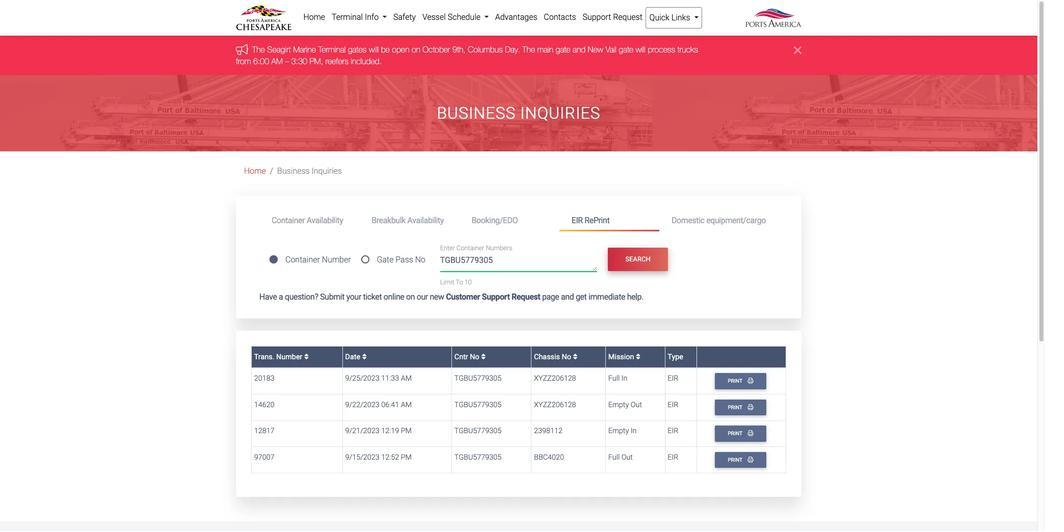 Task type: describe. For each thing, give the bounding box(es) containing it.
Enter Container Numbers text field
[[440, 254, 598, 272]]

11:33
[[381, 374, 399, 383]]

pass
[[396, 255, 413, 265]]

12:19
[[381, 427, 399, 436]]

9/25/2023 11:33 am
[[345, 374, 412, 383]]

container for container availability
[[272, 215, 305, 225]]

safety link
[[390, 7, 419, 28]]

from
[[236, 56, 251, 66]]

empty in
[[609, 427, 637, 436]]

trucks
[[678, 45, 698, 54]]

pm,
[[310, 56, 323, 66]]

eir for empty out
[[668, 401, 679, 409]]

marine
[[293, 45, 316, 54]]

october
[[423, 45, 450, 54]]

customer
[[446, 292, 480, 302]]

print image for empty in
[[748, 430, 754, 436]]

am for 9/25/2023 11:33 am
[[401, 374, 412, 383]]

6:00
[[253, 56, 269, 66]]

support request
[[583, 12, 643, 22]]

gate
[[377, 255, 394, 265]]

print link for full out
[[715, 452, 767, 468]]

quick links
[[650, 13, 692, 22]]

vessel schedule link
[[419, 7, 492, 28]]

full in
[[609, 374, 628, 383]]

chassis no
[[534, 353, 573, 361]]

a
[[279, 292, 283, 302]]

ticket
[[363, 292, 382, 302]]

info
[[365, 12, 379, 22]]

chassis
[[534, 353, 560, 361]]

search button
[[608, 248, 668, 271]]

2 will from the left
[[636, 45, 646, 54]]

trans.
[[254, 353, 274, 361]]

immediate
[[589, 292, 626, 302]]

submit
[[320, 292, 345, 302]]

gates
[[348, 45, 367, 54]]

trans. number link
[[254, 353, 309, 361]]

support inside support request link
[[583, 12, 611, 22]]

eir reprint
[[572, 215, 610, 225]]

2 the from the left
[[523, 45, 535, 54]]

sort image for date
[[362, 353, 367, 360]]

contacts link
[[541, 7, 580, 28]]

enter
[[440, 244, 455, 252]]

the seagirt marine terminal gates will be open on october 9th, columbus day. the main gate and new vail gate will process trucks from 6:00 am – 3:30 pm, reefers included. link
[[236, 45, 698, 66]]

quick links link
[[646, 7, 702, 29]]

support request link
[[580, 7, 646, 28]]

main
[[538, 45, 554, 54]]

print image for empty out
[[748, 404, 754, 410]]

1 horizontal spatial business inquiries
[[437, 103, 601, 123]]

9/15/2023 12:52 pm
[[345, 453, 412, 462]]

quick
[[650, 13, 670, 22]]

1 vertical spatial inquiries
[[312, 166, 342, 176]]

sort image for mission
[[636, 353, 641, 360]]

print link for empty out
[[715, 400, 767, 416]]

sort image for chassis no
[[573, 353, 578, 360]]

print for empty out
[[728, 404, 744, 411]]

1 the from the left
[[252, 45, 265, 54]]

our
[[417, 292, 428, 302]]

vail
[[606, 45, 617, 54]]

tgbu5779305 for 9/15/2023 12:52 pm
[[455, 453, 502, 462]]

97007
[[254, 453, 275, 462]]

9/15/2023
[[345, 453, 380, 462]]

vessel
[[423, 12, 446, 22]]

date link
[[345, 353, 367, 361]]

availability for breakbulk availability
[[408, 215, 444, 225]]

1 vertical spatial home link
[[244, 166, 266, 176]]

reprint
[[585, 215, 610, 225]]

9/21/2023 12:19 pm
[[345, 427, 412, 436]]

breakbulk
[[372, 215, 406, 225]]

0 horizontal spatial request
[[512, 292, 541, 302]]

1 vertical spatial on
[[406, 292, 415, 302]]

have
[[259, 292, 277, 302]]

0 vertical spatial business
[[437, 103, 516, 123]]

day.
[[505, 45, 520, 54]]

xyzz206128 for empty
[[534, 401, 576, 409]]

bbc4020
[[534, 453, 564, 462]]

tgbu5779305 for 9/21/2023 12:19 pm
[[455, 427, 502, 436]]

eir inside eir reprint link
[[572, 215, 583, 225]]

online
[[384, 292, 404, 302]]

sort image
[[481, 353, 486, 360]]

full for full in
[[609, 374, 620, 383]]

print link for full in
[[715, 373, 767, 389]]

number for container number
[[322, 255, 351, 265]]

empty out
[[609, 401, 642, 409]]

no for chassis no
[[562, 353, 571, 361]]

chassis no link
[[534, 353, 578, 361]]

vessel schedule
[[423, 12, 483, 22]]

customer support request link
[[446, 292, 541, 302]]

empty for empty in
[[609, 427, 629, 436]]

cntr no
[[455, 353, 481, 361]]

20183
[[254, 374, 275, 383]]

0 horizontal spatial business inquiries
[[277, 166, 342, 176]]

gate pass no
[[377, 255, 426, 265]]

14620
[[254, 401, 275, 409]]

0 horizontal spatial support
[[482, 292, 510, 302]]

sort image for trans. number
[[304, 353, 309, 360]]

1 will from the left
[[369, 45, 379, 54]]

no for cntr no
[[470, 353, 480, 361]]

booking/edo
[[472, 215, 518, 225]]

new
[[430, 292, 444, 302]]

advantages link
[[492, 7, 541, 28]]

on inside the seagirt marine terminal gates will be open on october 9th, columbus day. the main gate and new vail gate will process trucks from 6:00 am – 3:30 pm, reefers included.
[[412, 45, 420, 54]]

eir for full out
[[668, 453, 679, 462]]

process
[[648, 45, 675, 54]]

full out
[[609, 453, 633, 462]]



Task type: locate. For each thing, give the bounding box(es) containing it.
2 print image from the top
[[748, 430, 754, 436]]

support right customer at the bottom of page
[[482, 292, 510, 302]]

in down mission link
[[622, 374, 628, 383]]

0 horizontal spatial the
[[252, 45, 265, 54]]

out for full out
[[622, 453, 633, 462]]

4 print from the top
[[728, 457, 744, 463]]

0 vertical spatial am
[[271, 56, 283, 66]]

0 vertical spatial inquiries
[[521, 103, 601, 123]]

breakbulk availability link
[[359, 211, 460, 230]]

numbers
[[486, 244, 513, 252]]

print for full in
[[728, 378, 744, 385]]

domestic equipment/cargo
[[672, 215, 766, 225]]

availability
[[307, 215, 343, 225], [408, 215, 444, 225]]

1 vertical spatial business
[[277, 166, 310, 176]]

1 vertical spatial and
[[561, 292, 574, 302]]

gate right 'vail'
[[619, 45, 634, 54]]

number for trans. number
[[276, 353, 302, 361]]

no left sort icon
[[470, 353, 480, 361]]

1 horizontal spatial support
[[583, 12, 611, 22]]

0 horizontal spatial availability
[[307, 215, 343, 225]]

am
[[271, 56, 283, 66], [401, 374, 412, 383], [401, 401, 412, 409]]

and
[[573, 45, 586, 54], [561, 292, 574, 302]]

am right the 11:33
[[401, 374, 412, 383]]

1 sort image from the left
[[304, 353, 309, 360]]

0 vertical spatial home link
[[300, 7, 329, 28]]

gate right main
[[556, 45, 571, 54]]

9/22/2023 06:41 am
[[345, 401, 412, 409]]

tgbu5779305
[[455, 374, 502, 383], [455, 401, 502, 409], [455, 427, 502, 436], [455, 453, 502, 462]]

breakbulk availability
[[372, 215, 444, 225]]

pm right 12:19
[[401, 427, 412, 436]]

availability up enter
[[408, 215, 444, 225]]

9th,
[[453, 45, 466, 54]]

contacts
[[544, 12, 576, 22]]

0 vertical spatial xyzz206128
[[534, 374, 576, 383]]

your
[[346, 292, 361, 302]]

on right open
[[412, 45, 420, 54]]

and inside the seagirt marine terminal gates will be open on october 9th, columbus day. the main gate and new vail gate will process trucks from 6:00 am – 3:30 pm, reefers included.
[[573, 45, 586, 54]]

container up container number
[[272, 215, 305, 225]]

full for full out
[[609, 453, 620, 462]]

container right enter
[[457, 244, 484, 252]]

pm
[[401, 427, 412, 436], [401, 453, 412, 462]]

1 vertical spatial am
[[401, 374, 412, 383]]

full down empty in
[[609, 453, 620, 462]]

am right 06:41 at the left bottom of page
[[401, 401, 412, 409]]

1 horizontal spatial home
[[304, 12, 325, 22]]

4 sort image from the left
[[636, 353, 641, 360]]

1 print from the top
[[728, 378, 744, 385]]

print link for empty in
[[715, 426, 767, 442]]

2 pm from the top
[[401, 453, 412, 462]]

help.
[[627, 292, 644, 302]]

3 sort image from the left
[[573, 353, 578, 360]]

1 vertical spatial terminal
[[318, 45, 346, 54]]

home link
[[300, 7, 329, 28], [244, 166, 266, 176]]

type
[[668, 353, 684, 361]]

0 horizontal spatial in
[[622, 374, 628, 383]]

full down 'mission'
[[609, 374, 620, 383]]

get
[[576, 292, 587, 302]]

empty down "full in"
[[609, 401, 629, 409]]

2 vertical spatial container
[[285, 255, 320, 265]]

0 horizontal spatial gate
[[556, 45, 571, 54]]

container
[[272, 215, 305, 225], [457, 244, 484, 252], [285, 255, 320, 265]]

gate
[[556, 45, 571, 54], [619, 45, 634, 54]]

1 horizontal spatial number
[[322, 255, 351, 265]]

terminal left "info"
[[332, 12, 363, 22]]

0 vertical spatial print image
[[748, 404, 754, 410]]

print image
[[748, 404, 754, 410], [748, 457, 754, 462]]

1 vertical spatial full
[[609, 453, 620, 462]]

12:52
[[381, 453, 399, 462]]

in for empty in
[[631, 427, 637, 436]]

3:30
[[291, 56, 307, 66]]

will left be
[[369, 45, 379, 54]]

terminal up reefers
[[318, 45, 346, 54]]

home for the bottommost home link
[[244, 166, 266, 176]]

1 availability from the left
[[307, 215, 343, 225]]

2 gate from the left
[[619, 45, 634, 54]]

print for empty in
[[728, 430, 744, 437]]

1 vertical spatial support
[[482, 292, 510, 302]]

0 vertical spatial full
[[609, 374, 620, 383]]

eir for empty in
[[668, 427, 679, 436]]

schedule
[[448, 12, 481, 22]]

1 vertical spatial in
[[631, 427, 637, 436]]

number
[[322, 255, 351, 265], [276, 353, 302, 361]]

2 print image from the top
[[748, 457, 754, 462]]

equipment/cargo
[[707, 215, 766, 225]]

date
[[345, 353, 362, 361]]

print image for full in
[[748, 378, 754, 384]]

question?
[[285, 292, 318, 302]]

2 tgbu5779305 from the top
[[455, 401, 502, 409]]

terminal info link
[[329, 7, 390, 28]]

included.
[[351, 56, 382, 66]]

container inside container availability link
[[272, 215, 305, 225]]

0 vertical spatial home
[[304, 12, 325, 22]]

0 horizontal spatial inquiries
[[312, 166, 342, 176]]

business inquiries
[[437, 103, 601, 123], [277, 166, 342, 176]]

print for full out
[[728, 457, 744, 463]]

–
[[285, 56, 289, 66]]

0 vertical spatial support
[[583, 12, 611, 22]]

1 print image from the top
[[748, 404, 754, 410]]

2 vertical spatial am
[[401, 401, 412, 409]]

0 horizontal spatial will
[[369, 45, 379, 54]]

business
[[437, 103, 516, 123], [277, 166, 310, 176]]

sort image inside trans. number link
[[304, 353, 309, 360]]

print image for full out
[[748, 457, 754, 462]]

availability for container availability
[[307, 215, 343, 225]]

12817
[[254, 427, 275, 436]]

10
[[465, 278, 472, 286]]

0 vertical spatial out
[[631, 401, 642, 409]]

2 full from the top
[[609, 453, 620, 462]]

out down empty in
[[622, 453, 633, 462]]

empty up full out
[[609, 427, 629, 436]]

pm right 12:52
[[401, 453, 412, 462]]

1 empty from the top
[[609, 401, 629, 409]]

0 vertical spatial terminal
[[332, 12, 363, 22]]

9/21/2023
[[345, 427, 380, 436]]

empty
[[609, 401, 629, 409], [609, 427, 629, 436]]

new
[[588, 45, 604, 54]]

print image
[[748, 378, 754, 384], [748, 430, 754, 436]]

will
[[369, 45, 379, 54], [636, 45, 646, 54]]

1 horizontal spatial no
[[470, 353, 480, 361]]

1 pm from the top
[[401, 427, 412, 436]]

1 horizontal spatial the
[[523, 45, 535, 54]]

0 horizontal spatial home link
[[244, 166, 266, 176]]

0 horizontal spatial home
[[244, 166, 266, 176]]

and left the new
[[573, 45, 586, 54]]

1 vertical spatial out
[[622, 453, 633, 462]]

0 vertical spatial in
[[622, 374, 628, 383]]

the seagirt marine terminal gates will be open on october 9th, columbus day. the main gate and new vail gate will process trucks from 6:00 am – 3:30 pm, reefers included. alert
[[0, 36, 1038, 75]]

columbus
[[468, 45, 503, 54]]

2 xyzz206128 from the top
[[534, 401, 576, 409]]

1 horizontal spatial in
[[631, 427, 637, 436]]

cntr no link
[[455, 353, 486, 361]]

container for container number
[[285, 255, 320, 265]]

eir for full in
[[668, 374, 679, 383]]

2398112
[[534, 427, 563, 436]]

1 horizontal spatial availability
[[408, 215, 444, 225]]

empty for empty out
[[609, 401, 629, 409]]

2 horizontal spatial no
[[562, 353, 571, 361]]

4 print link from the top
[[715, 452, 767, 468]]

0 horizontal spatial no
[[415, 255, 426, 265]]

no
[[415, 255, 426, 265], [470, 353, 480, 361], [562, 353, 571, 361]]

am left –
[[271, 56, 283, 66]]

1 horizontal spatial inquiries
[[521, 103, 601, 123]]

0 vertical spatial number
[[322, 255, 351, 265]]

availability up container number
[[307, 215, 343, 225]]

the right "day."
[[523, 45, 535, 54]]

1 vertical spatial print image
[[748, 457, 754, 462]]

the
[[252, 45, 265, 54], [523, 45, 535, 54]]

cntr
[[455, 353, 468, 361]]

and left get
[[561, 292, 574, 302]]

booking/edo link
[[460, 211, 560, 230]]

1 vertical spatial pm
[[401, 453, 412, 462]]

0 vertical spatial business inquiries
[[437, 103, 601, 123]]

1 vertical spatial business inquiries
[[277, 166, 342, 176]]

limit
[[440, 278, 454, 286]]

eir reprint link
[[560, 211, 660, 231]]

container up question?
[[285, 255, 320, 265]]

limit to 10
[[440, 278, 472, 286]]

no right chassis
[[562, 353, 571, 361]]

open
[[392, 45, 410, 54]]

1 horizontal spatial request
[[613, 12, 643, 22]]

1 vertical spatial xyzz206128
[[534, 401, 576, 409]]

2 print link from the top
[[715, 400, 767, 416]]

pm for 9/21/2023 12:19 pm
[[401, 427, 412, 436]]

4 tgbu5779305 from the top
[[455, 453, 502, 462]]

inquiries
[[521, 103, 601, 123], [312, 166, 342, 176]]

sort image up 9/25/2023
[[362, 353, 367, 360]]

1 horizontal spatial will
[[636, 45, 646, 54]]

1 vertical spatial request
[[512, 292, 541, 302]]

enter container numbers
[[440, 244, 513, 252]]

0 vertical spatial request
[[613, 12, 643, 22]]

sort image inside date link
[[362, 353, 367, 360]]

close image
[[794, 44, 802, 56]]

the up 6:00
[[252, 45, 265, 54]]

pm for 9/15/2023 12:52 pm
[[401, 453, 412, 462]]

3 print from the top
[[728, 430, 744, 437]]

am for 9/22/2023 06:41 am
[[401, 401, 412, 409]]

advantages
[[495, 12, 538, 22]]

1 vertical spatial container
[[457, 244, 484, 252]]

0 vertical spatial and
[[573, 45, 586, 54]]

xyzz206128 down the chassis no link
[[534, 374, 576, 383]]

page
[[542, 292, 559, 302]]

tgbu5779305 for 9/22/2023 06:41 am
[[455, 401, 502, 409]]

out for empty out
[[631, 401, 642, 409]]

tgbu5779305 for 9/25/2023 11:33 am
[[455, 374, 502, 383]]

safety
[[394, 12, 416, 22]]

1 horizontal spatial home link
[[300, 7, 329, 28]]

1 vertical spatial empty
[[609, 427, 629, 436]]

0 horizontal spatial number
[[276, 353, 302, 361]]

domestic equipment/cargo link
[[660, 211, 778, 230]]

sort image
[[304, 353, 309, 360], [362, 353, 367, 360], [573, 353, 578, 360], [636, 353, 641, 360]]

1 gate from the left
[[556, 45, 571, 54]]

sort image inside the chassis no link
[[573, 353, 578, 360]]

have a question? submit your ticket online on our new customer support request page and get immediate help.
[[259, 292, 644, 302]]

sort image left type
[[636, 353, 641, 360]]

search
[[626, 256, 651, 263]]

2 availability from the left
[[408, 215, 444, 225]]

0 vertical spatial container
[[272, 215, 305, 225]]

2 sort image from the left
[[362, 353, 367, 360]]

2 print from the top
[[728, 404, 744, 411]]

3 print link from the top
[[715, 426, 767, 442]]

home for home link to the right
[[304, 12, 325, 22]]

in for full in
[[622, 374, 628, 383]]

1 vertical spatial number
[[276, 353, 302, 361]]

will left process
[[636, 45, 646, 54]]

in
[[622, 374, 628, 383], [631, 427, 637, 436]]

number up "submit"
[[322, 255, 351, 265]]

seagirt
[[267, 45, 291, 54]]

trans. number
[[254, 353, 304, 361]]

0 vertical spatial pm
[[401, 427, 412, 436]]

terminal inside terminal info link
[[332, 12, 363, 22]]

xyzz206128 for full
[[534, 374, 576, 383]]

1 print image from the top
[[748, 378, 754, 384]]

terminal info
[[332, 12, 381, 22]]

be
[[381, 45, 390, 54]]

1 vertical spatial home
[[244, 166, 266, 176]]

out up empty in
[[631, 401, 642, 409]]

to
[[456, 278, 463, 286]]

3 tgbu5779305 from the top
[[455, 427, 502, 436]]

sort image right chassis
[[573, 353, 578, 360]]

1 tgbu5779305 from the top
[[455, 374, 502, 383]]

links
[[672, 13, 690, 22]]

on left our
[[406, 292, 415, 302]]

no right pass
[[415, 255, 426, 265]]

reefers
[[326, 56, 349, 66]]

mission link
[[609, 353, 641, 361]]

1 full from the top
[[609, 374, 620, 383]]

request left quick
[[613, 12, 643, 22]]

1 horizontal spatial gate
[[619, 45, 634, 54]]

0 vertical spatial print image
[[748, 378, 754, 384]]

mission
[[609, 353, 636, 361]]

request left page
[[512, 292, 541, 302]]

1 vertical spatial print image
[[748, 430, 754, 436]]

full
[[609, 374, 620, 383], [609, 453, 620, 462]]

1 xyzz206128 from the top
[[534, 374, 576, 383]]

terminal inside the seagirt marine terminal gates will be open on october 9th, columbus day. the main gate and new vail gate will process trucks from 6:00 am – 3:30 pm, reefers included.
[[318, 45, 346, 54]]

sort image right "trans."
[[304, 353, 309, 360]]

0 vertical spatial on
[[412, 45, 420, 54]]

support up the new
[[583, 12, 611, 22]]

xyzz206128 up 2398112
[[534, 401, 576, 409]]

9/25/2023
[[345, 374, 380, 383]]

0 vertical spatial empty
[[609, 401, 629, 409]]

1 horizontal spatial business
[[437, 103, 516, 123]]

2 empty from the top
[[609, 427, 629, 436]]

bullhorn image
[[236, 44, 252, 55]]

am inside the seagirt marine terminal gates will be open on october 9th, columbus day. the main gate and new vail gate will process trucks from 6:00 am – 3:30 pm, reefers included.
[[271, 56, 283, 66]]

number right "trans."
[[276, 353, 302, 361]]

1 print link from the top
[[715, 373, 767, 389]]

sort image inside mission link
[[636, 353, 641, 360]]

in down empty out
[[631, 427, 637, 436]]

0 horizontal spatial business
[[277, 166, 310, 176]]



Task type: vqa. For each thing, say whether or not it's contained in the screenshot.
the middle containers
no



